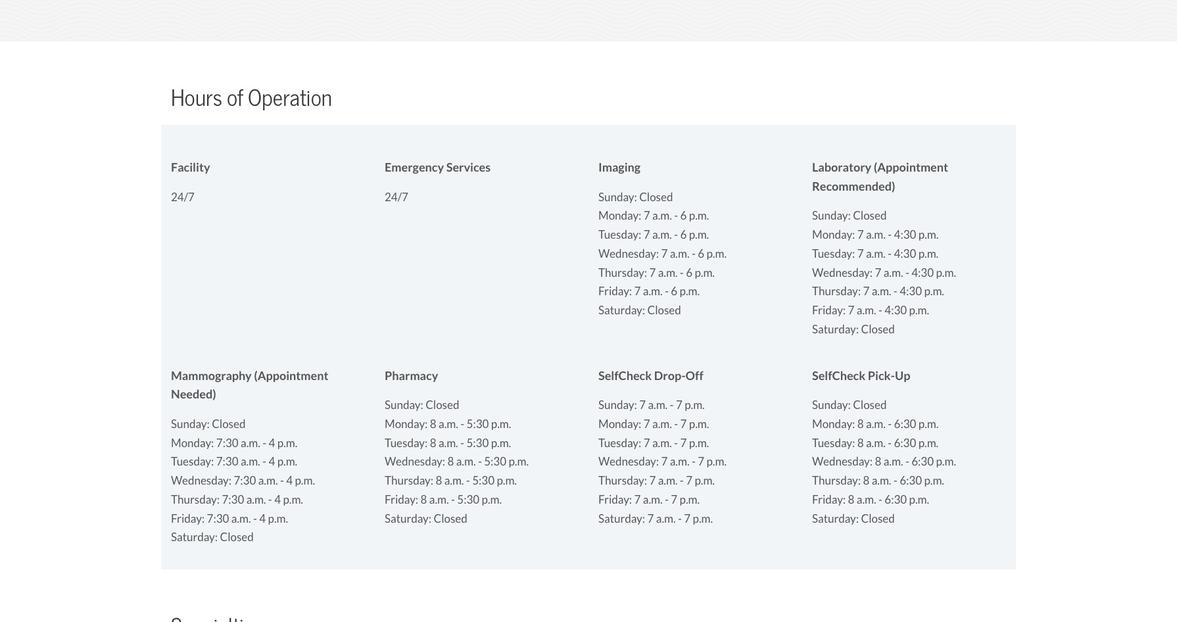 Task type: vqa. For each thing, say whether or not it's contained in the screenshot.
Closed
yes



Task type: locate. For each thing, give the bounding box(es) containing it.
1 vertical spatial (appointment
[[254, 368, 328, 383]]

saturday: for imaging
[[598, 303, 645, 318]]

wednesday: inside sunday: closed monday: 8 a.m. - 5:30 p.m. tuesday: 8 a.m. - 5:30 p.m. wednesday: 8 a.m. - 5:30 p.m. thursday: 8 a.m. - 5:30 p.m. friday: 8 a.m. - 5:30 p.m. saturday: closed
[[385, 455, 445, 469]]

tuesday: inside sunday: closed monday: 8 a.m. - 5:30 p.m. tuesday: 8 a.m. - 5:30 p.m. wednesday: 8 a.m. - 5:30 p.m. thursday: 8 a.m. - 5:30 p.m. friday: 8 a.m. - 5:30 p.m. saturday: closed
[[385, 436, 428, 450]]

friday: inside the sunday: closed monday: 8 a.m. - 6:30 p.m. tuesday: 8 a.m. - 6:30 p.m. wednesday: 8 a.m. - 6:30 p.m. thursday: 8 a.m. - 6:30 p.m. friday: 8 a.m. - 6:30 p.m. saturday: closed
[[812, 492, 846, 507]]

operation
[[248, 84, 332, 112]]

saturday: for mammography (appointment needed)
[[171, 530, 218, 545]]

(appointment inside the mammography (appointment needed)
[[254, 368, 328, 383]]

1 horizontal spatial 24/7
[[385, 190, 408, 204]]

needed)
[[171, 387, 216, 402]]

monday: inside sunday: closed monday: 7 a.m. - 6 p.m. tuesday: 7 a.m. - 6 p.m. wednesday: 7 a.m. - 6 p.m. thursday: 7 a.m. - 6 p.m. friday: 7 a.m. - 6 p.m. saturday: closed
[[598, 209, 641, 223]]

saturday: inside sunday: closed monday: 7 a.m. - 4:30 p.m. tuesday: 7 a.m. - 4:30 p.m. wednesday: 7 a.m. - 4:30 p.m. thursday: 7 a.m. - 4:30 p.m. friday: 7 a.m. - 4:30 p.m. saturday: closed
[[812, 322, 859, 336]]

monday: for mammography (appointment needed)
[[171, 436, 214, 450]]

friday: inside sunday: closed monday: 7 a.m. - 4:30 p.m. tuesday: 7 a.m. - 4:30 p.m. wednesday: 7 a.m. - 4:30 p.m. thursday: 7 a.m. - 4:30 p.m. friday: 7 a.m. - 4:30 p.m. saturday: closed
[[812, 303, 846, 318]]

recommended)
[[812, 179, 895, 194]]

laboratory
[[812, 160, 871, 175]]

drop-
[[654, 368, 686, 383]]

friday: inside sunday: closed monday: 7:30 a.m. - 4 p.m. tuesday: 7:30 a.m. - 4 p.m. wednesday: 7:30 a.m. - 4 p.m. thursday: 7:30 a.m. - 4 p.m. friday: 7:30 a.m. - 4 p.m. saturday: closed
[[171, 511, 205, 526]]

thursday: inside sunday: closed monday: 8 a.m. - 5:30 p.m. tuesday: 8 a.m. - 5:30 p.m. wednesday: 8 a.m. - 5:30 p.m. thursday: 8 a.m. - 5:30 p.m. friday: 8 a.m. - 5:30 p.m. saturday: closed
[[385, 474, 433, 488]]

monday: inside sunday: 7 a.m. - 7 p.m. monday: 7 a.m. - 7 p.m. tuesday: 7 a.m. - 7 p.m. wednesday: 7 a.m. - 7 p.m. thursday: 7 a.m. - 7 p.m. friday: 7 a.m. - 7 p.m. saturday: 7 a.m. - 7 p.m.
[[598, 417, 641, 431]]

selfcheck
[[598, 368, 652, 383], [812, 368, 865, 383]]

wednesday:
[[598, 246, 659, 261], [812, 265, 873, 280], [385, 455, 445, 469], [598, 455, 659, 469], [812, 455, 873, 469], [171, 474, 231, 488]]

tuesday: inside the sunday: closed monday: 8 a.m. - 6:30 p.m. tuesday: 8 a.m. - 6:30 p.m. wednesday: 8 a.m. - 6:30 p.m. thursday: 8 a.m. - 6:30 p.m. friday: 8 a.m. - 6:30 p.m. saturday: closed
[[812, 436, 855, 450]]

monday: for laboratory (appointment recommended)
[[812, 228, 855, 242]]

(appointment inside laboratory (appointment recommended)
[[874, 160, 948, 175]]

sunday: inside sunday: closed monday: 7 a.m. - 6 p.m. tuesday: 7 a.m. - 6 p.m. wednesday: 7 a.m. - 6 p.m. thursday: 7 a.m. - 6 p.m. friday: 7 a.m. - 6 p.m. saturday: closed
[[598, 190, 637, 204]]

monday: for selfcheck pick-up
[[812, 417, 855, 431]]

tuesday: inside sunday: closed monday: 7 a.m. - 6 p.m. tuesday: 7 a.m. - 6 p.m. wednesday: 7 a.m. - 6 p.m. thursday: 7 a.m. - 6 p.m. friday: 7 a.m. - 6 p.m. saturday: closed
[[598, 228, 641, 242]]

monday: inside sunday: closed monday: 8 a.m. - 5:30 p.m. tuesday: 8 a.m. - 5:30 p.m. wednesday: 8 a.m. - 5:30 p.m. thursday: 8 a.m. - 5:30 p.m. friday: 8 a.m. - 5:30 p.m. saturday: closed
[[385, 417, 428, 431]]

thursday: inside sunday: closed monday: 7 a.m. - 4:30 p.m. tuesday: 7 a.m. - 4:30 p.m. wednesday: 7 a.m. - 4:30 p.m. thursday: 7 a.m. - 4:30 p.m. friday: 7 a.m. - 4:30 p.m. saturday: closed
[[812, 284, 861, 299]]

6:30
[[894, 417, 916, 431], [894, 436, 916, 450], [912, 455, 934, 469], [900, 474, 922, 488], [885, 492, 907, 507]]

monday:
[[598, 209, 641, 223], [812, 228, 855, 242], [385, 417, 428, 431], [598, 417, 641, 431], [812, 417, 855, 431], [171, 436, 214, 450]]

tuesday: for imaging
[[598, 228, 641, 242]]

tuesday:
[[598, 228, 641, 242], [812, 246, 855, 261], [385, 436, 428, 450], [598, 436, 641, 450], [812, 436, 855, 450], [171, 455, 214, 469]]

wednesday: for pharmacy
[[385, 455, 445, 469]]

24/7 down facility
[[171, 190, 195, 204]]

sunday: down 'selfcheck pick-up'
[[812, 398, 851, 413]]

0 horizontal spatial selfcheck
[[598, 368, 652, 383]]

sunday: inside sunday: closed monday: 7:30 a.m. - 4 p.m. tuesday: 7:30 a.m. - 4 p.m. wednesday: 7:30 a.m. - 4 p.m. thursday: 7:30 a.m. - 4 p.m. friday: 7:30 a.m. - 4 p.m. saturday: closed
[[171, 417, 210, 431]]

selfcheck left drop-
[[598, 368, 652, 383]]

saturday: inside sunday: 7 a.m. - 7 p.m. monday: 7 a.m. - 7 p.m. tuesday: 7 a.m. - 7 p.m. wednesday: 7 a.m. - 7 p.m. thursday: 7 a.m. - 7 p.m. friday: 7 a.m. - 7 p.m. saturday: 7 a.m. - 7 p.m.
[[598, 511, 645, 526]]

monday: inside the sunday: closed monday: 8 a.m. - 6:30 p.m. tuesday: 8 a.m. - 6:30 p.m. wednesday: 8 a.m. - 6:30 p.m. thursday: 8 a.m. - 6:30 p.m. friday: 8 a.m. - 6:30 p.m. saturday: closed
[[812, 417, 855, 431]]

facility
[[171, 160, 210, 175]]

saturday: inside the sunday: closed monday: 8 a.m. - 6:30 p.m. tuesday: 8 a.m. - 6:30 p.m. wednesday: 8 a.m. - 6:30 p.m. thursday: 8 a.m. - 6:30 p.m. friday: 8 a.m. - 6:30 p.m. saturday: closed
[[812, 511, 859, 526]]

4:30
[[894, 228, 916, 242], [894, 246, 916, 261], [912, 265, 934, 280], [900, 284, 922, 299], [885, 303, 907, 318]]

saturday: for laboratory (appointment recommended)
[[812, 322, 859, 336]]

2 selfcheck from the left
[[812, 368, 865, 383]]

friday: inside sunday: closed monday: 7 a.m. - 6 p.m. tuesday: 7 a.m. - 6 p.m. wednesday: 7 a.m. - 6 p.m. thursday: 7 a.m. - 6 p.m. friday: 7 a.m. - 6 p.m. saturday: closed
[[598, 284, 632, 299]]

sunday: for pharmacy
[[385, 398, 423, 413]]

friday:
[[598, 284, 632, 299], [812, 303, 846, 318], [385, 492, 418, 507], [598, 492, 632, 507], [812, 492, 846, 507], [171, 511, 205, 526]]

7
[[644, 209, 650, 223], [644, 228, 650, 242], [857, 228, 864, 242], [661, 246, 668, 261], [857, 246, 864, 261], [649, 265, 656, 280], [875, 265, 881, 280], [634, 284, 641, 299], [863, 284, 869, 299], [848, 303, 854, 318], [639, 398, 646, 413], [676, 398, 682, 413], [644, 417, 650, 431], [680, 417, 687, 431], [644, 436, 650, 450], [680, 436, 687, 450], [661, 455, 668, 469], [698, 455, 704, 469], [649, 474, 656, 488], [686, 474, 692, 488], [634, 492, 641, 507], [671, 492, 677, 507], [647, 511, 654, 526], [684, 511, 691, 526]]

laboratory (appointment recommended)
[[812, 160, 948, 194]]

tuesday: inside sunday: closed monday: 7:30 a.m. - 4 p.m. tuesday: 7:30 a.m. - 4 p.m. wednesday: 7:30 a.m. - 4 p.m. thursday: 7:30 a.m. - 4 p.m. friday: 7:30 a.m. - 4 p.m. saturday: closed
[[171, 455, 214, 469]]

monday: down 'selfcheck pick-up'
[[812, 417, 855, 431]]

sunday: for imaging
[[598, 190, 637, 204]]

sunday: inside sunday: 7 a.m. - 7 p.m. monday: 7 a.m. - 7 p.m. tuesday: 7 a.m. - 7 p.m. wednesday: 7 a.m. - 7 p.m. thursday: 7 a.m. - 7 p.m. friday: 7 a.m. - 7 p.m. saturday: 7 a.m. - 7 p.m.
[[598, 398, 637, 413]]

thursday:
[[598, 265, 647, 280], [812, 284, 861, 299], [385, 474, 433, 488], [598, 474, 647, 488], [812, 474, 861, 488], [171, 492, 220, 507]]

wednesday: for laboratory (appointment recommended)
[[812, 265, 873, 280]]

monday: down the pharmacy
[[385, 417, 428, 431]]

24/7 down emergency
[[385, 190, 408, 204]]

friday: inside sunday: closed monday: 8 a.m. - 5:30 p.m. tuesday: 8 a.m. - 5:30 p.m. wednesday: 8 a.m. - 5:30 p.m. thursday: 8 a.m. - 5:30 p.m. friday: 8 a.m. - 5:30 p.m. saturday: closed
[[385, 492, 418, 507]]

up
[[895, 368, 910, 383]]

wednesday: inside sunday: closed monday: 7 a.m. - 6 p.m. tuesday: 7 a.m. - 6 p.m. wednesday: 7 a.m. - 6 p.m. thursday: 7 a.m. - 6 p.m. friday: 7 a.m. - 6 p.m. saturday: closed
[[598, 246, 659, 261]]

6
[[680, 209, 687, 223], [680, 228, 687, 242], [698, 246, 704, 261], [686, 265, 692, 280], [671, 284, 677, 299]]

mammography (appointment needed)
[[171, 368, 328, 402]]

monday: inside sunday: closed monday: 7:30 a.m. - 4 p.m. tuesday: 7:30 a.m. - 4 p.m. wednesday: 7:30 a.m. - 4 p.m. thursday: 7:30 a.m. - 4 p.m. friday: 7:30 a.m. - 4 p.m. saturday: closed
[[171, 436, 214, 450]]

sunday: inside sunday: closed monday: 7 a.m. - 4:30 p.m. tuesday: 7 a.m. - 4:30 p.m. wednesday: 7 a.m. - 4:30 p.m. thursday: 7 a.m. - 4:30 p.m. friday: 7 a.m. - 4:30 p.m. saturday: closed
[[812, 209, 851, 223]]

24/7
[[171, 190, 195, 204], [385, 190, 408, 204]]

thursday: inside sunday: closed monday: 7:30 a.m. - 4 p.m. tuesday: 7:30 a.m. - 4 p.m. wednesday: 7:30 a.m. - 4 p.m. thursday: 7:30 a.m. - 4 p.m. friday: 7:30 a.m. - 4 p.m. saturday: closed
[[171, 492, 220, 507]]

thursday: inside sunday: closed monday: 7 a.m. - 6 p.m. tuesday: 7 a.m. - 6 p.m. wednesday: 7 a.m. - 6 p.m. thursday: 7 a.m. - 6 p.m. friday: 7 a.m. - 6 p.m. saturday: closed
[[598, 265, 647, 280]]

a.m.
[[652, 209, 672, 223], [652, 228, 672, 242], [866, 228, 886, 242], [670, 246, 689, 261], [866, 246, 886, 261], [658, 265, 678, 280], [884, 265, 903, 280], [643, 284, 663, 299], [872, 284, 891, 299], [857, 303, 876, 318], [648, 398, 668, 413], [439, 417, 458, 431], [652, 417, 672, 431], [866, 417, 886, 431], [241, 436, 260, 450], [439, 436, 458, 450], [652, 436, 672, 450], [866, 436, 886, 450], [241, 455, 260, 469], [456, 455, 476, 469], [670, 455, 689, 469], [884, 455, 903, 469], [258, 474, 278, 488], [444, 474, 464, 488], [658, 474, 678, 488], [872, 474, 891, 488], [246, 492, 266, 507], [429, 492, 449, 507], [643, 492, 663, 507], [857, 492, 876, 507], [231, 511, 251, 526], [656, 511, 676, 526]]

2 24/7 from the left
[[385, 190, 408, 204]]

selfcheck for selfcheck drop-off
[[598, 368, 652, 383]]

tuesday: inside sunday: closed monday: 7 a.m. - 4:30 p.m. tuesday: 7 a.m. - 4:30 p.m. wednesday: 7 a.m. - 4:30 p.m. thursday: 7 a.m. - 4:30 p.m. friday: 7 a.m. - 4:30 p.m. saturday: closed
[[812, 246, 855, 261]]

imaging
[[598, 160, 641, 175]]

selfcheck drop-off
[[598, 368, 703, 383]]

selfcheck left pick-
[[812, 368, 865, 383]]

pick-
[[868, 368, 895, 383]]

4
[[269, 436, 275, 450], [269, 455, 275, 469], [286, 474, 293, 488], [274, 492, 281, 507], [259, 511, 266, 526]]

sunday: inside sunday: closed monday: 8 a.m. - 5:30 p.m. tuesday: 8 a.m. - 5:30 p.m. wednesday: 8 a.m. - 5:30 p.m. thursday: 8 a.m. - 5:30 p.m. friday: 8 a.m. - 5:30 p.m. saturday: closed
[[385, 398, 423, 413]]

sunday: down selfcheck drop-off
[[598, 398, 637, 413]]

monday: down needed)
[[171, 436, 214, 450]]

sunday: down recommended)
[[812, 209, 851, 223]]

1 selfcheck from the left
[[598, 368, 652, 383]]

sunday: down imaging
[[598, 190, 637, 204]]

services
[[446, 160, 491, 175]]

1 horizontal spatial selfcheck
[[812, 368, 865, 383]]

friday: for imaging
[[598, 284, 632, 299]]

friday: for laboratory (appointment recommended)
[[812, 303, 846, 318]]

wednesday: inside sunday: 7 a.m. - 7 p.m. monday: 7 a.m. - 7 p.m. tuesday: 7 a.m. - 7 p.m. wednesday: 7 a.m. - 7 p.m. thursday: 7 a.m. - 7 p.m. friday: 7 a.m. - 7 p.m. saturday: 7 a.m. - 7 p.m.
[[598, 455, 659, 469]]

p.m.
[[689, 209, 709, 223], [689, 228, 709, 242], [918, 228, 939, 242], [707, 246, 727, 261], [918, 246, 938, 261], [695, 265, 715, 280], [936, 265, 956, 280], [680, 284, 700, 299], [924, 284, 944, 299], [909, 303, 929, 318], [685, 398, 705, 413], [491, 417, 511, 431], [689, 417, 709, 431], [918, 417, 939, 431], [277, 436, 297, 450], [491, 436, 511, 450], [689, 436, 709, 450], [918, 436, 938, 450], [277, 455, 297, 469], [509, 455, 529, 469], [707, 455, 727, 469], [936, 455, 956, 469], [295, 474, 315, 488], [497, 474, 517, 488], [695, 474, 715, 488], [924, 474, 944, 488], [283, 492, 303, 507], [482, 492, 502, 507], [680, 492, 700, 507], [909, 492, 929, 507], [268, 511, 288, 526], [693, 511, 713, 526]]

sunday:
[[598, 190, 637, 204], [812, 209, 851, 223], [385, 398, 423, 413], [598, 398, 637, 413], [812, 398, 851, 413], [171, 417, 210, 431]]

friday: for selfcheck pick-up
[[812, 492, 846, 507]]

(appointment
[[874, 160, 948, 175], [254, 368, 328, 383]]

0 vertical spatial (appointment
[[874, 160, 948, 175]]

1 24/7 from the left
[[171, 190, 195, 204]]

saturday: inside sunday: closed monday: 8 a.m. - 5:30 p.m. tuesday: 8 a.m. - 5:30 p.m. wednesday: 8 a.m. - 5:30 p.m. thursday: 8 a.m. - 5:30 p.m. friday: 8 a.m. - 5:30 p.m. saturday: closed
[[385, 511, 431, 526]]

saturday: inside sunday: closed monday: 7:30 a.m. - 4 p.m. tuesday: 7:30 a.m. - 4 p.m. wednesday: 7:30 a.m. - 4 p.m. thursday: 7:30 a.m. - 4 p.m. friday: 7:30 a.m. - 4 p.m. saturday: closed
[[171, 530, 218, 545]]

emergency
[[385, 160, 444, 175]]

thursday: inside sunday: 7 a.m. - 7 p.m. monday: 7 a.m. - 7 p.m. tuesday: 7 a.m. - 7 p.m. wednesday: 7 a.m. - 7 p.m. thursday: 7 a.m. - 7 p.m. friday: 7 a.m. - 7 p.m. saturday: 7 a.m. - 7 p.m.
[[598, 474, 647, 488]]

5:30
[[467, 417, 489, 431], [466, 436, 489, 450], [484, 455, 506, 469], [472, 474, 495, 488], [457, 492, 479, 507]]

sunday: for selfcheck pick-up
[[812, 398, 851, 413]]

closed
[[639, 190, 673, 204], [853, 209, 887, 223], [647, 303, 681, 318], [861, 322, 895, 336], [426, 398, 459, 413], [853, 398, 887, 413], [212, 417, 246, 431], [434, 511, 467, 526], [861, 511, 895, 526], [220, 530, 254, 545]]

wednesday: inside sunday: closed monday: 7 a.m. - 4:30 p.m. tuesday: 7 a.m. - 4:30 p.m. wednesday: 7 a.m. - 4:30 p.m. thursday: 7 a.m. - 4:30 p.m. friday: 7 a.m. - 4:30 p.m. saturday: closed
[[812, 265, 873, 280]]

monday: down recommended)
[[812, 228, 855, 242]]

saturday:
[[598, 303, 645, 318], [812, 322, 859, 336], [385, 511, 431, 526], [598, 511, 645, 526], [812, 511, 859, 526], [171, 530, 218, 545]]

7:30
[[216, 436, 238, 450], [216, 455, 238, 469], [234, 474, 256, 488], [222, 492, 244, 507], [207, 511, 229, 526]]

sunday: down the pharmacy
[[385, 398, 423, 413]]

tuesday: for selfcheck pick-up
[[812, 436, 855, 450]]

saturday: inside sunday: closed monday: 7 a.m. - 6 p.m. tuesday: 7 a.m. - 6 p.m. wednesday: 7 a.m. - 6 p.m. thursday: 7 a.m. - 6 p.m. friday: 7 a.m. - 6 p.m. saturday: closed
[[598, 303, 645, 318]]

tuesday: inside sunday: 7 a.m. - 7 p.m. monday: 7 a.m. - 7 p.m. tuesday: 7 a.m. - 7 p.m. wednesday: 7 a.m. - 7 p.m. thursday: 7 a.m. - 7 p.m. friday: 7 a.m. - 7 p.m. saturday: 7 a.m. - 7 p.m.
[[598, 436, 641, 450]]

0 horizontal spatial 24/7
[[171, 190, 195, 204]]

1 horizontal spatial (appointment
[[874, 160, 948, 175]]

(appointment for laboratory (appointment recommended)
[[874, 160, 948, 175]]

wednesday: inside sunday: closed monday: 7:30 a.m. - 4 p.m. tuesday: 7:30 a.m. - 4 p.m. wednesday: 7:30 a.m. - 4 p.m. thursday: 7:30 a.m. - 4 p.m. friday: 7:30 a.m. - 4 p.m. saturday: closed
[[171, 474, 231, 488]]

-
[[674, 209, 678, 223], [674, 228, 678, 242], [888, 228, 892, 242], [692, 246, 696, 261], [888, 246, 892, 261], [680, 265, 684, 280], [905, 265, 909, 280], [665, 284, 669, 299], [894, 284, 897, 299], [879, 303, 882, 318], [670, 398, 674, 413], [460, 417, 464, 431], [674, 417, 678, 431], [888, 417, 892, 431], [263, 436, 266, 450], [460, 436, 464, 450], [674, 436, 678, 450], [888, 436, 892, 450], [262, 455, 266, 469], [478, 455, 482, 469], [692, 455, 696, 469], [905, 455, 909, 469], [280, 474, 284, 488], [466, 474, 470, 488], [680, 474, 684, 488], [894, 474, 897, 488], [268, 492, 272, 507], [451, 492, 455, 507], [665, 492, 669, 507], [879, 492, 882, 507], [253, 511, 257, 526], [678, 511, 682, 526]]

mammography
[[171, 368, 252, 383]]

8
[[430, 417, 436, 431], [857, 417, 864, 431], [430, 436, 436, 450], [857, 436, 864, 450], [447, 455, 454, 469], [875, 455, 881, 469], [436, 474, 442, 488], [863, 474, 869, 488], [421, 492, 427, 507], [848, 492, 854, 507]]

sunday: down needed)
[[171, 417, 210, 431]]

pharmacy
[[385, 368, 438, 383]]

friday: for mammography (appointment needed)
[[171, 511, 205, 526]]

thursday: inside the sunday: closed monday: 8 a.m. - 6:30 p.m. tuesday: 8 a.m. - 6:30 p.m. wednesday: 8 a.m. - 6:30 p.m. thursday: 8 a.m. - 6:30 p.m. friday: 8 a.m. - 6:30 p.m. saturday: closed
[[812, 474, 861, 488]]

sunday: inside the sunday: closed monday: 8 a.m. - 6:30 p.m. tuesday: 8 a.m. - 6:30 p.m. wednesday: 8 a.m. - 6:30 p.m. thursday: 8 a.m. - 6:30 p.m. friday: 8 a.m. - 6:30 p.m. saturday: closed
[[812, 398, 851, 413]]

wednesday: inside the sunday: closed monday: 8 a.m. - 6:30 p.m. tuesday: 8 a.m. - 6:30 p.m. wednesday: 8 a.m. - 6:30 p.m. thursday: 8 a.m. - 6:30 p.m. friday: 8 a.m. - 6:30 p.m. saturday: closed
[[812, 455, 873, 469]]

monday: down selfcheck drop-off
[[598, 417, 641, 431]]

0 horizontal spatial (appointment
[[254, 368, 328, 383]]

sunday: closed monday: 7:30 a.m. - 4 p.m. tuesday: 7:30 a.m. - 4 p.m. wednesday: 7:30 a.m. - 4 p.m. thursday: 7:30 a.m. - 4 p.m. friday: 7:30 a.m. - 4 p.m. saturday: closed
[[171, 417, 315, 545]]

monday: down imaging
[[598, 209, 641, 223]]

monday: inside sunday: closed monday: 7 a.m. - 4:30 p.m. tuesday: 7 a.m. - 4:30 p.m. wednesday: 7 a.m. - 4:30 p.m. thursday: 7 a.m. - 4:30 p.m. friday: 7 a.m. - 4:30 p.m. saturday: closed
[[812, 228, 855, 242]]

thursday: for imaging
[[598, 265, 647, 280]]



Task type: describe. For each thing, give the bounding box(es) containing it.
24/7 for emergency services
[[385, 190, 408, 204]]

wednesday: for imaging
[[598, 246, 659, 261]]

thursday: for mammography (appointment needed)
[[171, 492, 220, 507]]

off
[[686, 368, 703, 383]]

(appointment for mammography (appointment needed)
[[254, 368, 328, 383]]

hours
[[171, 84, 222, 112]]

thursday: for pharmacy
[[385, 474, 433, 488]]

sunday: for laboratory (appointment recommended)
[[812, 209, 851, 223]]

sunday: for selfcheck drop-off
[[598, 398, 637, 413]]

sunday: 7 a.m. - 7 p.m. monday: 7 a.m. - 7 p.m. tuesday: 7 a.m. - 7 p.m. wednesday: 7 a.m. - 7 p.m. thursday: 7 a.m. - 7 p.m. friday: 7 a.m. - 7 p.m. saturday: 7 a.m. - 7 p.m.
[[598, 398, 727, 526]]

sunday: closed monday: 7 a.m. - 6 p.m. tuesday: 7 a.m. - 6 p.m. wednesday: 7 a.m. - 6 p.m. thursday: 7 a.m. - 6 p.m. friday: 7 a.m. - 6 p.m. saturday: closed
[[598, 190, 727, 318]]

hours of operation
[[171, 84, 332, 112]]

selfcheck for selfcheck pick-up
[[812, 368, 865, 383]]

sunday: for mammography (appointment needed)
[[171, 417, 210, 431]]

friday: inside sunday: 7 a.m. - 7 p.m. monday: 7 a.m. - 7 p.m. tuesday: 7 a.m. - 7 p.m. wednesday: 7 a.m. - 7 p.m. thursday: 7 a.m. - 7 p.m. friday: 7 a.m. - 7 p.m. saturday: 7 a.m. - 7 p.m.
[[598, 492, 632, 507]]

emergency services
[[385, 160, 491, 175]]

sunday: closed monday: 7 a.m. - 4:30 p.m. tuesday: 7 a.m. - 4:30 p.m. wednesday: 7 a.m. - 4:30 p.m. thursday: 7 a.m. - 4:30 p.m. friday: 7 a.m. - 4:30 p.m. saturday: closed
[[812, 209, 956, 336]]

saturday: for selfcheck pick-up
[[812, 511, 859, 526]]

sunday: closed monday: 8 a.m. - 6:30 p.m. tuesday: 8 a.m. - 6:30 p.m. wednesday: 8 a.m. - 6:30 p.m. thursday: 8 a.m. - 6:30 p.m. friday: 8 a.m. - 6:30 p.m. saturday: closed
[[812, 398, 956, 526]]

thursday: for selfcheck pick-up
[[812, 474, 861, 488]]

wednesday: for selfcheck pick-up
[[812, 455, 873, 469]]

tuesday: for pharmacy
[[385, 436, 428, 450]]

wednesday: for mammography (appointment needed)
[[171, 474, 231, 488]]

24/7 for facility
[[171, 190, 195, 204]]

saturday: for pharmacy
[[385, 511, 431, 526]]

friday: for pharmacy
[[385, 492, 418, 507]]

of
[[227, 84, 243, 112]]

tuesday: for laboratory (appointment recommended)
[[812, 246, 855, 261]]

thursday: for laboratory (appointment recommended)
[[812, 284, 861, 299]]

sunday: closed monday: 8 a.m. - 5:30 p.m. tuesday: 8 a.m. - 5:30 p.m. wednesday: 8 a.m. - 5:30 p.m. thursday: 8 a.m. - 5:30 p.m. friday: 8 a.m. - 5:30 p.m. saturday: closed
[[385, 398, 529, 526]]

monday: for pharmacy
[[385, 417, 428, 431]]

monday: for imaging
[[598, 209, 641, 223]]

tuesday: for mammography (appointment needed)
[[171, 455, 214, 469]]

selfcheck pick-up
[[812, 368, 910, 383]]



